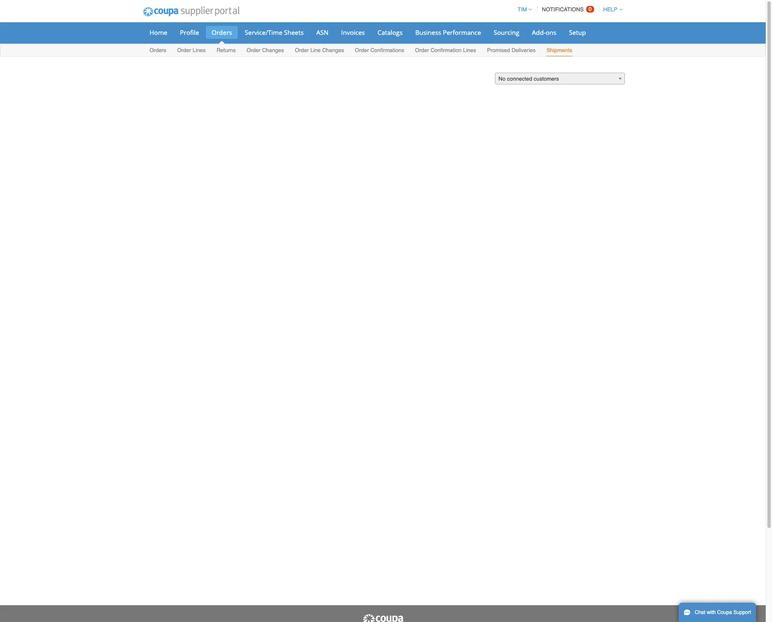 Task type: locate. For each thing, give the bounding box(es) containing it.
4 order from the left
[[355, 47, 369, 53]]

1 horizontal spatial changes
[[322, 47, 344, 53]]

order lines link
[[177, 45, 206, 56]]

0 vertical spatial orders
[[212, 28, 232, 37]]

help link
[[600, 6, 623, 13]]

1 horizontal spatial orders link
[[206, 26, 238, 39]]

No connected customers field
[[495, 73, 625, 85]]

order for order lines
[[177, 47, 191, 53]]

lines
[[193, 47, 206, 53], [463, 47, 476, 53]]

1 horizontal spatial coupa supplier portal image
[[362, 614, 404, 623]]

0 horizontal spatial orders
[[150, 47, 166, 53]]

orders link up returns at the top of page
[[206, 26, 238, 39]]

0 horizontal spatial changes
[[262, 47, 284, 53]]

order line changes link
[[294, 45, 345, 56]]

sourcing
[[494, 28, 519, 37]]

order line changes
[[295, 47, 344, 53]]

0 horizontal spatial orders link
[[149, 45, 167, 56]]

tim link
[[514, 6, 532, 13]]

0 horizontal spatial coupa supplier portal image
[[137, 1, 245, 22]]

order for order changes
[[247, 47, 261, 53]]

add-
[[532, 28, 546, 37]]

changes down "service/time sheets" link
[[262, 47, 284, 53]]

navigation containing notifications 0
[[514, 1, 623, 18]]

shipments link
[[546, 45, 573, 56]]

promised deliveries link
[[487, 45, 536, 56]]

2 order from the left
[[247, 47, 261, 53]]

no connected customers
[[499, 76, 559, 82]]

1 order from the left
[[177, 47, 191, 53]]

notifications 0
[[542, 6, 592, 13]]

orders
[[212, 28, 232, 37], [150, 47, 166, 53]]

order confirmation lines
[[415, 47, 476, 53]]

setup link
[[564, 26, 592, 39]]

3 order from the left
[[295, 47, 309, 53]]

5 order from the left
[[415, 47, 429, 53]]

orders down home link
[[150, 47, 166, 53]]

order left line
[[295, 47, 309, 53]]

order down business
[[415, 47, 429, 53]]

0
[[589, 6, 592, 12]]

order changes link
[[246, 45, 284, 56]]

order down profile link
[[177, 47, 191, 53]]

changes
[[262, 47, 284, 53], [322, 47, 344, 53]]

coupa supplier portal image
[[137, 1, 245, 22], [362, 614, 404, 623]]

0 horizontal spatial lines
[[193, 47, 206, 53]]

lines down profile link
[[193, 47, 206, 53]]

help
[[603, 6, 618, 13]]

connected
[[507, 76, 532, 82]]

1 horizontal spatial lines
[[463, 47, 476, 53]]

orders up returns at the top of page
[[212, 28, 232, 37]]

navigation
[[514, 1, 623, 18]]

sheets
[[284, 28, 304, 37]]

1 vertical spatial orders
[[150, 47, 166, 53]]

coupa
[[717, 610, 732, 616]]

orders link
[[206, 26, 238, 39], [149, 45, 167, 56]]

lines down performance
[[463, 47, 476, 53]]

order confirmation lines link
[[415, 45, 477, 56]]

order
[[177, 47, 191, 53], [247, 47, 261, 53], [295, 47, 309, 53], [355, 47, 369, 53], [415, 47, 429, 53]]

business
[[415, 28, 441, 37]]

changes right line
[[322, 47, 344, 53]]

order down service/time
[[247, 47, 261, 53]]

order lines
[[177, 47, 206, 53]]

order down invoices link
[[355, 47, 369, 53]]

1 changes from the left
[[262, 47, 284, 53]]

notifications
[[542, 6, 584, 13]]

orders link down home
[[149, 45, 167, 56]]

1 horizontal spatial orders
[[212, 28, 232, 37]]

profile link
[[175, 26, 205, 39]]



Task type: vqa. For each thing, say whether or not it's contained in the screenshot.
Order corresponding to Order Confirmation Lines
yes



Task type: describe. For each thing, give the bounding box(es) containing it.
business performance
[[415, 28, 481, 37]]

catalogs link
[[372, 26, 408, 39]]

2 changes from the left
[[322, 47, 344, 53]]

1 vertical spatial coupa supplier portal image
[[362, 614, 404, 623]]

with
[[707, 610, 716, 616]]

0 vertical spatial orders link
[[206, 26, 238, 39]]

home link
[[144, 26, 173, 39]]

returns link
[[216, 45, 236, 56]]

No connected customers text field
[[495, 73, 624, 85]]

setup
[[569, 28, 586, 37]]

deliveries
[[512, 47, 536, 53]]

chat with coupa support button
[[679, 604, 756, 623]]

asn
[[316, 28, 329, 37]]

invoices link
[[336, 26, 370, 39]]

order for order confirmations
[[355, 47, 369, 53]]

promised deliveries
[[487, 47, 536, 53]]

returns
[[217, 47, 236, 53]]

ons
[[546, 28, 556, 37]]

service/time
[[245, 28, 282, 37]]

service/time sheets link
[[239, 26, 309, 39]]

add-ons
[[532, 28, 556, 37]]

catalogs
[[378, 28, 403, 37]]

order for order line changes
[[295, 47, 309, 53]]

1 vertical spatial orders link
[[149, 45, 167, 56]]

confirmation
[[431, 47, 462, 53]]

invoices
[[341, 28, 365, 37]]

orders for the top the orders link
[[212, 28, 232, 37]]

chat
[[695, 610, 706, 616]]

home
[[150, 28, 167, 37]]

sourcing link
[[488, 26, 525, 39]]

add-ons link
[[527, 26, 562, 39]]

support
[[734, 610, 751, 616]]

orders for bottommost the orders link
[[150, 47, 166, 53]]

order changes
[[247, 47, 284, 53]]

confirmations
[[370, 47, 404, 53]]

service/time sheets
[[245, 28, 304, 37]]

profile
[[180, 28, 199, 37]]

shipments
[[547, 47, 572, 53]]

2 lines from the left
[[463, 47, 476, 53]]

business performance link
[[410, 26, 487, 39]]

order confirmations link
[[355, 45, 405, 56]]

0 vertical spatial coupa supplier portal image
[[137, 1, 245, 22]]

tim
[[518, 6, 527, 13]]

1 lines from the left
[[193, 47, 206, 53]]

no
[[499, 76, 506, 82]]

promised
[[487, 47, 510, 53]]

order for order confirmation lines
[[415, 47, 429, 53]]

chat with coupa support
[[695, 610, 751, 616]]

line
[[310, 47, 321, 53]]

customers
[[534, 76, 559, 82]]

performance
[[443, 28, 481, 37]]

order confirmations
[[355, 47, 404, 53]]

asn link
[[311, 26, 334, 39]]



